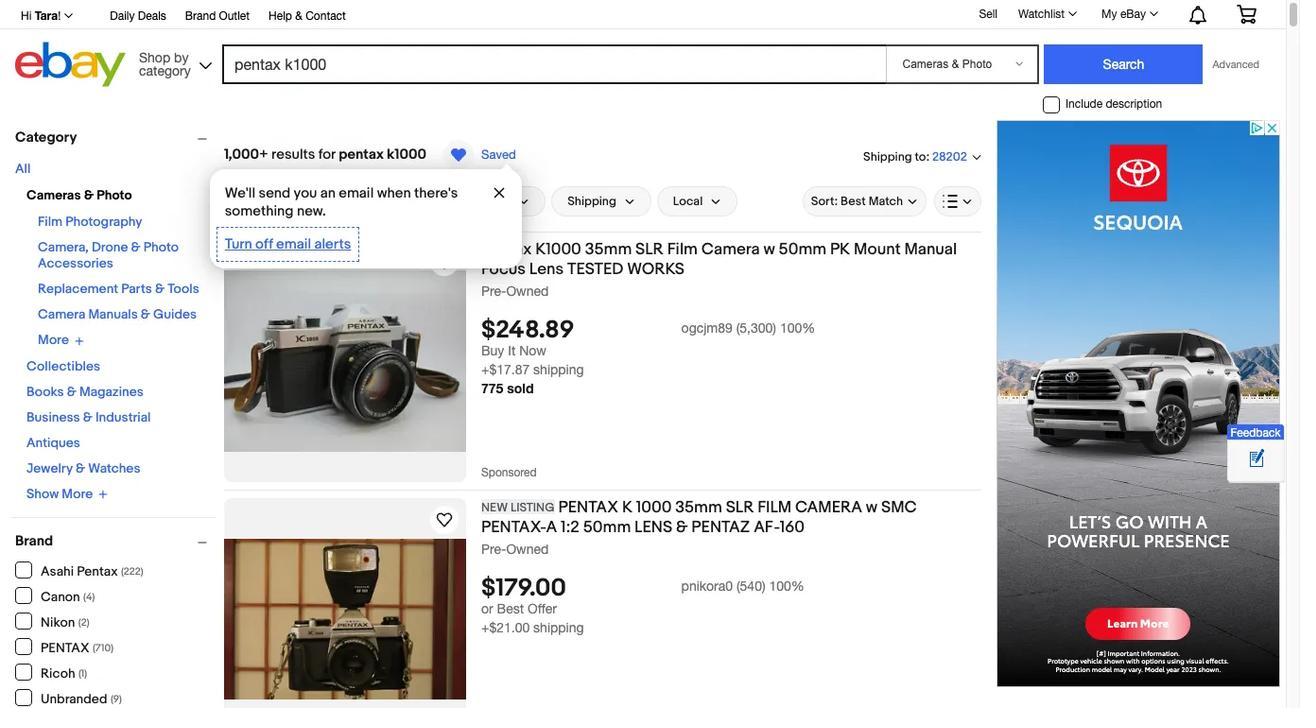 Task type: vqa. For each thing, say whether or not it's contained in the screenshot.
shipping related to pnikora0 (540) 100% or Best Offer +$21.00 shipping
yes



Task type: locate. For each thing, give the bounding box(es) containing it.
1 horizontal spatial pentax
[[558, 498, 618, 517]]

hi tara !
[[21, 9, 61, 23]]

all link up turn
[[229, 190, 266, 213]]

we'll
[[225, 184, 255, 202]]

it down k1000
[[381, 194, 389, 209]]

saved button
[[438, 139, 522, 171]]

help
[[269, 9, 292, 23]]

owned down pentax-
[[506, 542, 549, 557]]

photo inside film photography camera, drone & photo accessories replacement parts & tools camera manuals & guides
[[144, 239, 179, 255]]

slr inside pentax k 1000 35mm slr film camera w smc pentax-a 1:2 50mm lens & pentaz af-160
[[726, 498, 754, 517]]

35mm
[[585, 240, 632, 259], [675, 498, 722, 517]]

film inside film photography camera, drone & photo accessories replacement parts & tools camera manuals & guides
[[38, 214, 63, 230]]

it up +$17.87
[[508, 343, 516, 359]]

now inside ogcjm89 (5,300) 100% buy it now +$17.87 shipping 775 sold
[[519, 343, 546, 359]]

shipping
[[863, 149, 912, 164], [567, 194, 616, 209]]

collectibles
[[26, 358, 100, 374]]

pre- down focus
[[481, 284, 506, 299]]

0 horizontal spatial all
[[15, 161, 31, 177]]

email
[[339, 184, 374, 202], [276, 235, 311, 253]]

all link down category
[[15, 161, 31, 177]]

$248.89
[[481, 316, 574, 345]]

1 horizontal spatial now
[[519, 343, 546, 359]]

pentax
[[481, 240, 532, 259], [77, 563, 118, 579]]

ebay
[[1120, 8, 1146, 21]]

0 vertical spatial shipping
[[533, 362, 584, 377]]

photo up tools
[[144, 239, 179, 255]]

1 vertical spatial 50mm
[[583, 518, 631, 537]]

1 horizontal spatial 35mm
[[675, 498, 722, 517]]

0 horizontal spatial film
[[38, 214, 63, 230]]

nikon (2)
[[41, 614, 89, 630]]

0 horizontal spatial email
[[276, 235, 311, 253]]

it
[[381, 194, 389, 209], [508, 343, 516, 359]]

& inside 'account' navigation
[[295, 9, 302, 23]]

(2)
[[78, 616, 89, 628]]

shipping up the sold
[[533, 362, 584, 377]]

0 vertical spatial email
[[339, 184, 374, 202]]

50mm left the 'pk'
[[779, 240, 826, 259]]

w inside pentax k 1000 35mm slr film camera w smc pentax-a 1:2 50mm lens & pentaz af-160
[[866, 498, 878, 517]]

0 vertical spatial owned
[[506, 284, 549, 299]]

& right books
[[67, 383, 76, 399]]

now down k1000
[[391, 194, 416, 209]]

0 vertical spatial pentax
[[558, 498, 618, 517]]

35mm inside pentax k 1000 35mm slr film camera w smc pentax-a 1:2 50mm lens & pentaz af-160
[[675, 498, 722, 517]]

0 horizontal spatial slr
[[635, 240, 664, 259]]

slr
[[635, 240, 664, 259], [726, 498, 754, 517]]

1 vertical spatial email
[[276, 235, 311, 253]]

0 vertical spatial pre-
[[481, 284, 506, 299]]

smc
[[881, 498, 917, 517]]

1 vertical spatial all
[[240, 194, 255, 209]]

shipping down offer at bottom
[[533, 620, 584, 636]]

film up works
[[667, 240, 698, 259]]

shipping for ogcjm89 (5,300) 100% buy it now +$17.87 shipping 775 sold
[[533, 362, 584, 377]]

&
[[295, 9, 302, 23], [84, 187, 94, 203], [131, 239, 141, 255], [155, 281, 165, 297], [141, 306, 150, 322], [67, 383, 76, 399], [83, 409, 93, 425], [76, 460, 85, 476], [676, 518, 688, 537]]

0 horizontal spatial pentax
[[41, 640, 89, 656]]

alert
[[225, 184, 476, 253]]

1 horizontal spatial shipping
[[863, 149, 912, 164]]

1 horizontal spatial 50mm
[[779, 240, 826, 259]]

1 vertical spatial photo
[[144, 239, 179, 255]]

camera inside pentax k1000 35mm slr film camera w 50mm pk mount manual focus lens tested works pre-owned
[[701, 240, 760, 259]]

antiques
[[26, 434, 80, 451]]

buy right an on the left of the page
[[358, 194, 378, 209]]

owned down lens
[[506, 284, 549, 299]]

1 vertical spatial all link
[[229, 190, 266, 213]]

for
[[318, 146, 335, 164]]

pre- down pentax-
[[481, 542, 506, 557]]

0 horizontal spatial photo
[[97, 187, 132, 203]]

all left send
[[240, 194, 255, 209]]

0 horizontal spatial camera
[[38, 306, 85, 322]]

shipping up k1000
[[567, 194, 616, 209]]

business
[[26, 409, 80, 425]]

pentax up 1:2 on the bottom left of the page
[[558, 498, 618, 517]]

email right off
[[276, 235, 311, 253]]

1 horizontal spatial pentax
[[481, 240, 532, 259]]

alert containing we'll send you an email when there's something new.
[[225, 184, 476, 253]]

1 vertical spatial best
[[497, 601, 524, 617]]

parts
[[121, 281, 152, 297]]

now
[[391, 194, 416, 209], [519, 343, 546, 359]]

shipping
[[533, 362, 584, 377], [533, 620, 584, 636]]

shop
[[139, 50, 170, 65]]

1 horizontal spatial all link
[[229, 190, 266, 213]]

help & contact link
[[269, 7, 346, 27]]

watchlist link
[[1008, 3, 1085, 26]]

now up +$17.87
[[519, 343, 546, 359]]

all inside all link
[[240, 194, 255, 209]]

(222)
[[121, 565, 143, 577]]

pentax up focus
[[481, 240, 532, 259]]

& inside pentax k 1000 35mm slr film camera w smc pentax-a 1:2 50mm lens & pentaz af-160
[[676, 518, 688, 537]]

pentax for k
[[558, 498, 618, 517]]

1 vertical spatial pre-
[[481, 542, 506, 557]]

1 vertical spatial w
[[866, 498, 878, 517]]

50mm down k
[[583, 518, 631, 537]]

collectibles books & magazines business & industrial antiques jewelry & watches
[[26, 358, 151, 476]]

100% right (540)
[[769, 579, 804, 594]]

pentax for (710)
[[41, 640, 89, 656]]

& right help
[[295, 9, 302, 23]]

1 vertical spatial pentax
[[41, 640, 89, 656]]

all down category
[[15, 161, 31, 177]]

listing options selector. list view selected. image
[[943, 194, 973, 209]]

pentax-
[[481, 518, 546, 537]]

+$17.87
[[481, 362, 530, 377]]

category
[[15, 129, 77, 147]]

1 horizontal spatial all
[[240, 194, 255, 209]]

1:2
[[561, 518, 579, 537]]

listing
[[510, 500, 555, 515]]

0 horizontal spatial 50mm
[[583, 518, 631, 537]]

100% right (5,300)
[[780, 321, 815, 336]]

0 vertical spatial now
[[391, 194, 416, 209]]

brand up asahi
[[15, 532, 53, 550]]

1 horizontal spatial photo
[[144, 239, 179, 255]]

all link
[[15, 161, 31, 177], [229, 190, 266, 213]]

account navigation
[[10, 0, 1271, 29]]

0 vertical spatial best
[[841, 194, 866, 209]]

shipping inside dropdown button
[[567, 194, 616, 209]]

sort: best match
[[811, 194, 903, 209]]

shipping inside shipping to : 28202
[[863, 149, 912, 164]]

saved
[[481, 147, 516, 162]]

more down "jewelry & watches" link
[[62, 486, 93, 502]]

0 horizontal spatial brand
[[15, 532, 53, 550]]

0 vertical spatial camera
[[701, 240, 760, 259]]

film
[[38, 214, 63, 230], [667, 240, 698, 259]]

1 vertical spatial pentax
[[77, 563, 118, 579]]

1 horizontal spatial slr
[[726, 498, 754, 517]]

pentax (710)
[[41, 640, 114, 656]]

best inside dropdown button
[[841, 194, 866, 209]]

1 vertical spatial shipping
[[533, 620, 584, 636]]

& down 'parts'
[[141, 306, 150, 322]]

pnikora0 (540) 100% or best offer +$21.00 shipping
[[481, 579, 804, 636]]

help & contact
[[269, 9, 346, 23]]

0 horizontal spatial buy
[[358, 194, 378, 209]]

1 vertical spatial shipping
[[567, 194, 616, 209]]

jewelry
[[26, 460, 73, 476]]

0 vertical spatial brand
[[185, 9, 216, 23]]

0 vertical spatial all link
[[15, 161, 31, 177]]

photo up photography
[[97, 187, 132, 203]]

camera
[[701, 240, 760, 259], [38, 306, 85, 322]]

1 vertical spatial owned
[[506, 542, 549, 557]]

0 vertical spatial 100%
[[780, 321, 815, 336]]

shipping inside pnikora0 (540) 100% or best offer +$21.00 shipping
[[533, 620, 584, 636]]

0 vertical spatial it
[[381, 194, 389, 209]]

0 vertical spatial film
[[38, 214, 63, 230]]

main content
[[210, 120, 981, 708]]

slr up works
[[635, 240, 664, 259]]

slr up pentaz
[[726, 498, 754, 517]]

new
[[481, 500, 508, 515]]

50mm
[[779, 240, 826, 259], [583, 518, 631, 537]]

1 horizontal spatial it
[[508, 343, 516, 359]]

magazines
[[79, 383, 144, 399]]

best up +$21.00
[[497, 601, 524, 617]]

0 horizontal spatial w
[[763, 240, 775, 259]]

pentax
[[339, 146, 384, 164]]

1 vertical spatial film
[[667, 240, 698, 259]]

film photography camera, drone & photo accessories replacement parts & tools camera manuals & guides
[[38, 214, 199, 322]]

0 vertical spatial pentax
[[481, 240, 532, 259]]

1 vertical spatial more
[[62, 486, 93, 502]]

0 vertical spatial slr
[[635, 240, 664, 259]]

more up collectibles
[[38, 332, 69, 348]]

nikon
[[41, 614, 75, 630]]

pentax k1000 35mm slr film camera w 50mm pk mount manual focus lens tested works heading
[[481, 240, 957, 279]]

1 vertical spatial buy
[[481, 343, 504, 359]]

unbranded (9)
[[41, 691, 122, 707]]

100% inside pnikora0 (540) 100% or best offer +$21.00 shipping
[[769, 579, 804, 594]]

shipping for shipping
[[567, 194, 616, 209]]

1 vertical spatial now
[[519, 343, 546, 359]]

when
[[377, 184, 411, 202]]

canon
[[41, 589, 80, 605]]

0 horizontal spatial shipping
[[567, 194, 616, 209]]

shipping to : 28202
[[863, 149, 967, 165]]

& right drone
[[131, 239, 141, 255]]

1 vertical spatial 100%
[[769, 579, 804, 594]]

more inside more button
[[38, 332, 69, 348]]

brand left outlet
[[185, 9, 216, 23]]

0 vertical spatial buy
[[358, 194, 378, 209]]

cameras & photo
[[26, 187, 132, 203]]

1 shipping from the top
[[533, 362, 584, 377]]

film inside pentax k1000 35mm slr film camera w 50mm pk mount manual focus lens tested works pre-owned
[[667, 240, 698, 259]]

sort: best match button
[[802, 186, 927, 217]]

shipping inside ogcjm89 (5,300) 100% buy it now +$17.87 shipping 775 sold
[[533, 362, 584, 377]]

1 vertical spatial slr
[[726, 498, 754, 517]]

35mm up tested
[[585, 240, 632, 259]]

pre- inside pentax k1000 35mm slr film camera w 50mm pk mount manual focus lens tested works pre-owned
[[481, 284, 506, 299]]

0 horizontal spatial now
[[391, 194, 416, 209]]

50mm inside pentax k1000 35mm slr film camera w 50mm pk mount manual focus lens tested works pre-owned
[[779, 240, 826, 259]]

35mm up pentaz
[[675, 498, 722, 517]]

0 vertical spatial 35mm
[[585, 240, 632, 259]]

my ebay link
[[1091, 3, 1167, 26]]

None submit
[[1044, 44, 1203, 84]]

pentax down nikon (2)
[[41, 640, 89, 656]]

1 vertical spatial 35mm
[[675, 498, 722, 517]]

(540)
[[736, 579, 765, 594]]

best
[[841, 194, 866, 209], [497, 601, 524, 617]]

k1000
[[535, 240, 581, 259]]

1 vertical spatial camera
[[38, 306, 85, 322]]

0 horizontal spatial 35mm
[[585, 240, 632, 259]]

turn
[[225, 235, 252, 253]]

film down cameras
[[38, 214, 63, 230]]

buy up +$17.87
[[481, 343, 504, 359]]

1 horizontal spatial best
[[841, 194, 866, 209]]

1 horizontal spatial camera
[[701, 240, 760, 259]]

show more
[[26, 486, 93, 502]]

1 horizontal spatial film
[[667, 240, 698, 259]]

100%
[[780, 321, 815, 336], [769, 579, 804, 594]]

0 vertical spatial shipping
[[863, 149, 912, 164]]

pentax inside pentax k 1000 35mm slr film camera w smc pentax-a 1:2 50mm lens & pentaz af-160
[[558, 498, 618, 517]]

w left the 'pk'
[[763, 240, 775, 259]]

show more button
[[26, 485, 108, 502]]

all
[[15, 161, 31, 177], [240, 194, 255, 209]]

email right an on the left of the page
[[339, 184, 374, 202]]

buy inside ogcjm89 (5,300) 100% buy it now +$17.87 shipping 775 sold
[[481, 343, 504, 359]]

pentax k 1000 35mm slr film camera w smc pentax-a 1:2 50mm lens & pentaz af-160 heading
[[481, 498, 917, 537]]

focus
[[481, 260, 526, 279]]

0 horizontal spatial best
[[497, 601, 524, 617]]

0 vertical spatial w
[[763, 240, 775, 259]]

email inside we'll send you an email when there's something new.
[[339, 184, 374, 202]]

advanced
[[1213, 59, 1259, 70]]

1 pre- from the top
[[481, 284, 506, 299]]

camera up more button
[[38, 306, 85, 322]]

buy
[[358, 194, 378, 209], [481, 343, 504, 359]]

pentax up (4)
[[77, 563, 118, 579]]

1 owned from the top
[[506, 284, 549, 299]]

0 horizontal spatial all link
[[15, 161, 31, 177]]

shipping button
[[551, 186, 651, 217]]

best right sort:
[[841, 194, 866, 209]]

0 vertical spatial photo
[[97, 187, 132, 203]]

camera manuals & guides link
[[38, 306, 197, 322]]

2 shipping from the top
[[533, 620, 584, 636]]

1 horizontal spatial brand
[[185, 9, 216, 23]]

1 horizontal spatial w
[[866, 498, 878, 517]]

pnikora0
[[681, 579, 733, 594]]

0 vertical spatial more
[[38, 332, 69, 348]]

0 vertical spatial 50mm
[[779, 240, 826, 259]]

w left smc
[[866, 498, 878, 517]]

sell
[[979, 7, 997, 20]]

owned inside pentax k1000 35mm slr film camera w 50mm pk mount manual focus lens tested works pre-owned
[[506, 284, 549, 299]]

1 vertical spatial brand
[[15, 532, 53, 550]]

1 horizontal spatial buy
[[481, 343, 504, 359]]

tara
[[35, 9, 58, 23]]

All selected text field
[[240, 193, 255, 210]]

100% inside ogcjm89 (5,300) 100% buy it now +$17.87 shipping 775 sold
[[780, 321, 815, 336]]

accessories
[[38, 255, 113, 271]]

camera down local dropdown button
[[701, 240, 760, 259]]

1 horizontal spatial email
[[339, 184, 374, 202]]

1 vertical spatial it
[[508, 343, 516, 359]]

feedback
[[1230, 427, 1281, 440]]

shipping left to
[[863, 149, 912, 164]]

brand inside brand outlet link
[[185, 9, 216, 23]]

brand
[[185, 9, 216, 23], [15, 532, 53, 550]]

pentax k1000 35mm slr film camera w 50mm pk mount manual focus lens tested works image
[[224, 270, 466, 452]]

& right lens
[[676, 518, 688, 537]]

category button
[[15, 129, 216, 147]]



Task type: describe. For each thing, give the bounding box(es) containing it.
your shopping cart image
[[1236, 5, 1257, 24]]

photography
[[66, 214, 142, 230]]

ogcjm89
[[681, 321, 733, 336]]

& right 'parts'
[[155, 281, 165, 297]]

collectibles link
[[26, 358, 100, 374]]

sell link
[[970, 7, 1006, 20]]

775
[[481, 380, 503, 396]]

& up show more button
[[76, 460, 85, 476]]

books & magazines link
[[26, 383, 144, 399]]

outlet
[[219, 9, 250, 23]]

(4)
[[83, 590, 95, 603]]

include description
[[1066, 97, 1162, 111]]

28202
[[932, 150, 967, 165]]

camera inside film photography camera, drone & photo accessories replacement parts & tools camera manuals & guides
[[38, 306, 85, 322]]

shop by category button
[[130, 42, 216, 83]]

brand outlet link
[[185, 7, 250, 27]]

my
[[1102, 8, 1117, 21]]

2 pre- from the top
[[481, 542, 506, 557]]

ricoh (1)
[[41, 665, 87, 681]]

+
[[259, 146, 268, 164]]

pentax k 1000 35mm slr film camera w smc pentax-a 1:2 50mm lens & pentaz af-160 image
[[224, 539, 466, 700]]

brand for brand outlet
[[185, 9, 216, 23]]

something
[[225, 202, 294, 220]]

advanced link
[[1203, 45, 1269, 83]]

unbranded
[[41, 691, 107, 707]]

best inside pnikora0 (540) 100% or best offer +$21.00 shipping
[[497, 601, 524, 617]]

new listing
[[481, 500, 555, 515]]

50mm inside pentax k 1000 35mm slr film camera w smc pentax-a 1:2 50mm lens & pentaz af-160
[[583, 518, 631, 537]]

books
[[26, 383, 64, 399]]

& up film photography link
[[84, 187, 94, 203]]

manual
[[904, 240, 957, 259]]

sort:
[[811, 194, 838, 209]]

brand for brand
[[15, 532, 53, 550]]

brand outlet
[[185, 9, 250, 23]]

w inside pentax k1000 35mm slr film camera w 50mm pk mount manual focus lens tested works pre-owned
[[763, 240, 775, 259]]

camera, drone & photo accessories link
[[38, 239, 179, 271]]

watches
[[88, 460, 140, 476]]

tested
[[567, 260, 623, 279]]

pentax k1000 35mm slr film camera w 50mm pk mount manual focus lens tested works pre-owned
[[481, 240, 957, 299]]

lens
[[529, 260, 564, 279]]

$179.00
[[481, 574, 566, 603]]

shop by category
[[139, 50, 191, 78]]

pentaz
[[691, 518, 750, 537]]

daily deals link
[[110, 7, 166, 27]]

0 horizontal spatial pentax
[[77, 563, 118, 579]]

1,000 + results for pentax k1000
[[224, 146, 427, 164]]

daily
[[110, 9, 135, 23]]

it inside ogcjm89 (5,300) 100% buy it now +$17.87 shipping 775 sold
[[508, 343, 516, 359]]

& down books & magazines "link"
[[83, 409, 93, 425]]

100% for ogcjm89 (5,300) 100% buy it now +$17.87 shipping 775 sold
[[780, 321, 815, 336]]

0 vertical spatial all
[[15, 161, 31, 177]]

manuals
[[88, 306, 138, 322]]

(710)
[[93, 641, 114, 654]]

there's
[[414, 184, 458, 202]]

(5,300)
[[736, 321, 776, 336]]

alerts
[[314, 235, 351, 253]]

film photography link
[[38, 214, 142, 230]]

+$21.00
[[481, 620, 530, 636]]

ricoh
[[41, 665, 75, 681]]

you
[[294, 184, 317, 202]]

an
[[320, 184, 336, 202]]

cameras
[[26, 187, 81, 203]]

watch pentax k1000 35mm slr film camera w 50mm pk mount manual focus lens tested works image
[[433, 251, 456, 273]]

af-
[[754, 518, 780, 537]]

tools
[[168, 281, 199, 297]]

100% for pnikora0 (540) 100% or best offer +$21.00 shipping
[[769, 579, 804, 594]]

camera,
[[38, 239, 89, 255]]

offer
[[528, 601, 557, 617]]

ogcjm89 (5,300) 100% buy it now +$17.87 shipping 775 sold
[[481, 321, 815, 396]]

category
[[139, 63, 191, 78]]

0 horizontal spatial it
[[381, 194, 389, 209]]

main content containing $248.89
[[210, 120, 981, 708]]

antiques link
[[26, 434, 80, 451]]

include
[[1066, 97, 1103, 111]]

watch pentax k 1000 35mm slr film camera w smc pentax-a 1:2 50mm lens & pentaz af-160 image
[[433, 509, 456, 531]]

none submit inside shop by category banner
[[1044, 44, 1203, 84]]

turn off email alerts button
[[225, 235, 351, 253]]

my ebay
[[1102, 8, 1146, 21]]

jewelry & watches link
[[26, 460, 140, 476]]

advertisement region
[[997, 120, 1280, 687]]

1,000
[[224, 146, 259, 164]]

more inside show more button
[[62, 486, 93, 502]]

pentax inside pentax k1000 35mm slr film camera w 50mm pk mount manual focus lens tested works pre-owned
[[481, 240, 532, 259]]

replacement parts & tools link
[[38, 281, 199, 297]]

guides
[[153, 306, 197, 322]]

pk
[[830, 240, 850, 259]]

shop by category banner
[[10, 0, 1271, 92]]

pre-owned
[[481, 542, 549, 557]]

asahi pentax (222)
[[41, 563, 143, 579]]

shipping for pnikora0 (540) 100% or best offer +$21.00 shipping
[[533, 620, 584, 636]]

:
[[926, 149, 929, 164]]

mount
[[854, 240, 901, 259]]

Search for anything text field
[[225, 46, 883, 82]]

a
[[546, 518, 557, 537]]

35mm inside pentax k1000 35mm slr film camera w 50mm pk mount manual focus lens tested works pre-owned
[[585, 240, 632, 259]]

buy it now link
[[347, 190, 427, 213]]

turn off email alerts
[[225, 235, 351, 253]]

to
[[915, 149, 926, 164]]

description
[[1106, 97, 1162, 111]]

auction link
[[273, 190, 339, 213]]

results
[[271, 146, 315, 164]]

pentax k1000 35mm slr film camera w 50mm pk mount manual focus lens tested works link
[[481, 240, 981, 283]]

shipping for shipping to : 28202
[[863, 149, 912, 164]]

camera
[[795, 498, 862, 517]]

2 owned from the top
[[506, 542, 549, 557]]

slr inside pentax k1000 35mm slr film camera w 50mm pk mount manual focus lens tested works pre-owned
[[635, 240, 664, 259]]

or
[[481, 601, 493, 617]]

lens
[[634, 518, 672, 537]]



